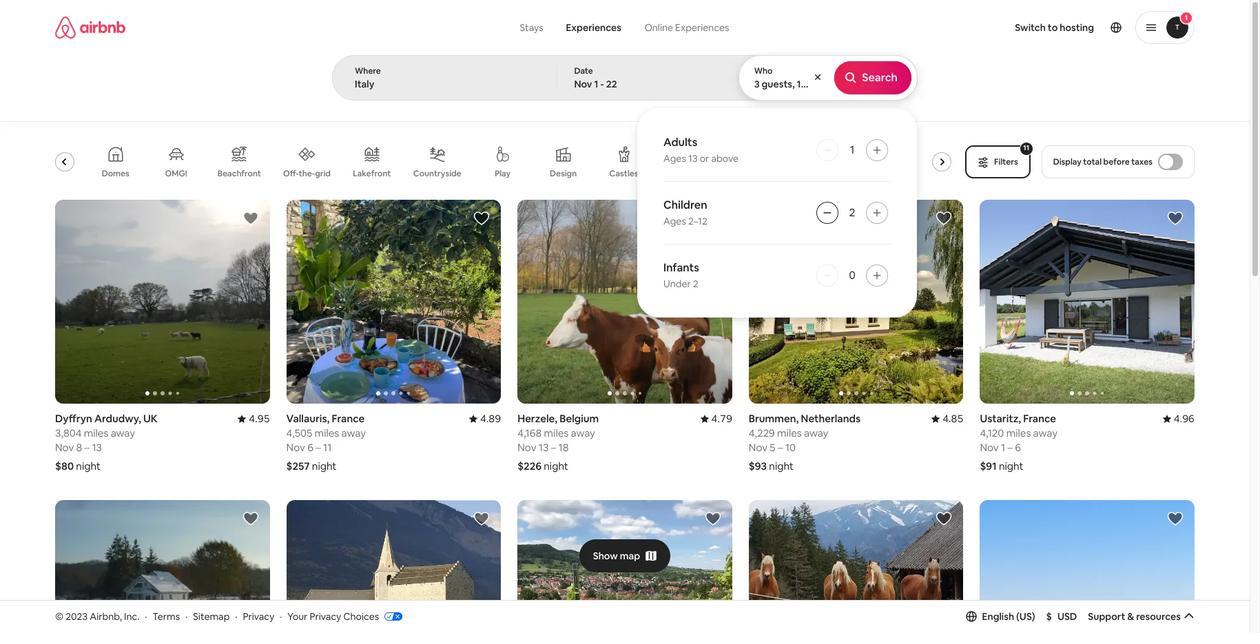 Task type: locate. For each thing, give the bounding box(es) containing it.
dyffryn
[[55, 412, 92, 425]]

adults
[[663, 135, 697, 150]]

1 inside date nov 1 - 22
[[594, 78, 598, 90]]

add to wishlist: thalheim an der thur, switzerland image
[[1167, 511, 1184, 527]]

away
[[111, 426, 135, 440], [341, 426, 366, 440], [804, 426, 828, 440], [571, 426, 595, 440], [1033, 426, 1058, 440]]

5 – from the left
[[1008, 441, 1013, 454]]

1 night from the left
[[76, 460, 101, 473]]

away inside vallauris, france 4,505 miles away nov 6 – 11 $257 night
[[341, 426, 366, 440]]

6 inside ustaritz, france 4,120 miles away nov 1 – 6 $91 night
[[1015, 441, 1021, 454]]

Where field
[[355, 78, 535, 90]]

nov down 4,120
[[980, 441, 999, 454]]

experiences inside button
[[566, 21, 621, 34]]

13
[[688, 152, 698, 165], [92, 441, 102, 454], [539, 441, 549, 454]]

4,168
[[518, 426, 542, 440]]

nov inside brummen, netherlands 4,229 miles away nov 5 – 10 $93 night
[[749, 441, 768, 454]]

away down belgium
[[571, 426, 595, 440]]

4 away from the left
[[571, 426, 595, 440]]

ages for adults
[[663, 152, 686, 165]]

ages down children
[[663, 215, 686, 227]]

miles inside herzele, belgium 4,168 miles away nov 13 – 18 $226 night
[[544, 426, 569, 440]]

nov inside dyffryn ardudwy, uk 3,804 miles away nov 8 – 13 $80 night
[[55, 441, 74, 454]]

online
[[645, 21, 673, 34]]

– inside vallauris, france 4,505 miles away nov 6 – 11 $257 night
[[316, 441, 321, 454]]

away down ardudwy,
[[111, 426, 135, 440]]

1 horizontal spatial experiences
[[675, 21, 729, 34]]

islands
[[933, 168, 959, 179]]

1 france from the left
[[332, 412, 365, 425]]

1 experiences from the left
[[566, 21, 621, 34]]

1 inside ustaritz, france 4,120 miles away nov 1 – 6 $91 night
[[1001, 441, 1005, 454]]

$80
[[55, 460, 74, 473]]

nov inside vallauris, france 4,505 miles away nov 6 – 11 $257 night
[[286, 441, 305, 454]]

1 6 from the left
[[307, 441, 313, 454]]

under
[[663, 278, 691, 290]]

0 horizontal spatial privacy
[[243, 610, 274, 623]]

your privacy choices
[[288, 610, 379, 623]]

4,229
[[749, 426, 775, 440]]

2 up "0"
[[849, 205, 855, 220]]

2 ages from the top
[[663, 215, 686, 227]]

1 ages from the top
[[663, 152, 686, 165]]

None search field
[[332, 0, 918, 318]]

– down ustaritz,
[[1008, 441, 1013, 454]]

0 horizontal spatial 2
[[693, 278, 698, 290]]

night for herzele, belgium 4,168 miles away nov 13 – 18 $226 night
[[544, 460, 568, 473]]

vallauris,
[[286, 412, 330, 425]]

nov down 4,505
[[286, 441, 305, 454]]

the-
[[299, 168, 315, 179]]

1 horizontal spatial 13
[[539, 441, 549, 454]]

1 privacy from the left
[[243, 610, 274, 623]]

night down 5
[[769, 460, 794, 473]]

france right ustaritz,
[[1023, 412, 1056, 425]]

away down netherlands
[[804, 426, 828, 440]]

– right the 8
[[84, 441, 90, 454]]

add to wishlist: herzele, belgium image
[[705, 210, 721, 227]]

nov
[[574, 78, 592, 90], [55, 441, 74, 454], [286, 441, 305, 454], [749, 441, 768, 454], [518, 441, 536, 454], [980, 441, 999, 454]]

switch to hosting
[[1015, 21, 1094, 34]]

profile element
[[754, 0, 1195, 55]]

ages inside children ages 2–12
[[663, 215, 686, 227]]

away right 4,505
[[341, 426, 366, 440]]

· right inc.
[[145, 610, 147, 623]]

miles inside brummen, netherlands 4,229 miles away nov 5 – 10 $93 night
[[777, 426, 802, 440]]

support & resources button
[[1088, 610, 1195, 623]]

1 inside dropdown button
[[1185, 13, 1188, 22]]

pet
[[803, 78, 819, 90]]

sitemap link
[[193, 610, 230, 623]]

infants
[[663, 260, 699, 275]]

miles for brummen, netherlands
[[777, 426, 802, 440]]

3 night from the left
[[769, 460, 794, 473]]

©
[[55, 610, 63, 623]]

none search field containing adults
[[332, 0, 918, 318]]

miles up the 11
[[315, 426, 339, 440]]

$
[[1046, 610, 1052, 623]]

castles
[[609, 168, 638, 179]]

4 · from the left
[[280, 610, 282, 623]]

stays
[[520, 21, 543, 34]]

uk
[[143, 412, 158, 425]]

night down the 8
[[76, 460, 101, 473]]

privacy right your
[[310, 610, 341, 623]]

nov down 4,168
[[518, 441, 536, 454]]

english (us) button
[[966, 610, 1035, 623]]

group
[[16, 135, 965, 189], [55, 200, 270, 404], [286, 200, 501, 404], [518, 200, 732, 404], [749, 200, 963, 404], [980, 200, 1195, 404], [55, 500, 270, 633], [286, 500, 501, 633], [518, 500, 732, 633], [749, 500, 963, 633], [980, 500, 1195, 633]]

france inside ustaritz, france 4,120 miles away nov 1 – 6 $91 night
[[1023, 412, 1056, 425]]

miles inside vallauris, france 4,505 miles away nov 6 – 11 $257 night
[[315, 426, 339, 440]]

nov for vallauris, france 4,505 miles away nov 6 – 11 $257 night
[[286, 441, 305, 454]]

miles up the 10 on the right bottom
[[777, 426, 802, 440]]

night inside brummen, netherlands 4,229 miles away nov 5 – 10 $93 night
[[769, 460, 794, 473]]

france for vallauris, france
[[332, 412, 365, 425]]

brummen, netherlands 4,229 miles away nov 5 – 10 $93 night
[[749, 412, 861, 473]]

1 horizontal spatial privacy
[[310, 610, 341, 623]]

3,804
[[55, 426, 82, 440]]

4.96
[[1174, 412, 1195, 425]]

0 vertical spatial 2
[[849, 205, 855, 220]]

– right 5
[[778, 441, 783, 454]]

experiences button
[[555, 14, 632, 41]]

4 night from the left
[[544, 460, 568, 473]]

france inside vallauris, france 4,505 miles away nov 6 – 11 $257 night
[[332, 412, 365, 425]]

3 away from the left
[[804, 426, 828, 440]]

4.79
[[711, 412, 732, 425]]

night inside dyffryn ardudwy, uk 3,804 miles away nov 8 – 13 $80 night
[[76, 460, 101, 473]]

– for 4,229 miles away
[[778, 441, 783, 454]]

6 down ustaritz,
[[1015, 441, 1021, 454]]

nov inside ustaritz, france 4,120 miles away nov 1 – 6 $91 night
[[980, 441, 999, 454]]

2 right "under"
[[693, 278, 698, 290]]

4.95
[[249, 412, 270, 425]]

– left 18
[[551, 441, 556, 454]]

· right terms link
[[185, 610, 188, 623]]

1 – from the left
[[84, 441, 90, 454]]

miles down ardudwy,
[[84, 426, 108, 440]]

privacy link
[[243, 610, 274, 623]]

–
[[84, 441, 90, 454], [316, 441, 321, 454], [778, 441, 783, 454], [551, 441, 556, 454], [1008, 441, 1013, 454]]

experiences
[[566, 21, 621, 34], [675, 21, 729, 34]]

3 – from the left
[[778, 441, 783, 454]]

online experiences
[[645, 21, 729, 34]]

ustaritz,
[[980, 412, 1021, 425]]

2 experiences from the left
[[675, 21, 729, 34]]

13 left 18
[[539, 441, 549, 454]]

to
[[1048, 21, 1058, 34]]

1 horizontal spatial 2
[[849, 205, 855, 220]]

4.79 out of 5 average rating image
[[700, 412, 732, 425]]

ages inside "adults ages 13 or above"
[[663, 152, 686, 165]]

4.96 out of 5 average rating image
[[1163, 412, 1195, 425]]

nov down date
[[574, 78, 592, 90]]

miles
[[84, 426, 108, 440], [315, 426, 339, 440], [777, 426, 802, 440], [544, 426, 569, 440], [1006, 426, 1031, 440]]

night right $91
[[999, 460, 1023, 473]]

herzele,
[[518, 412, 557, 425]]

2 away from the left
[[341, 426, 366, 440]]

who
[[754, 65, 773, 76]]

where
[[355, 65, 381, 76]]

night down 18
[[544, 460, 568, 473]]

show map
[[593, 550, 640, 562]]

support & resources
[[1088, 610, 1181, 623]]

2 6 from the left
[[1015, 441, 1021, 454]]

4.89 out of 5 average rating image
[[469, 412, 501, 425]]

nov inside herzele, belgium 4,168 miles away nov 13 – 18 $226 night
[[518, 441, 536, 454]]

online experiences link
[[632, 14, 741, 41]]

nov for herzele, belgium 4,168 miles away nov 13 – 18 $226 night
[[518, 441, 536, 454]]

· left privacy link
[[235, 610, 237, 623]]

5 miles from the left
[[1006, 426, 1031, 440]]

0 horizontal spatial experiences
[[566, 21, 621, 34]]

switch to hosting link
[[1007, 13, 1102, 42]]

-
[[600, 78, 604, 90]]

miles inside ustaritz, france 4,120 miles away nov 1 – 6 $91 night
[[1006, 426, 1031, 440]]

away inside ustaritz, france 4,120 miles away nov 1 – 6 $91 night
[[1033, 426, 1058, 440]]

2 horizontal spatial 13
[[688, 152, 698, 165]]

0 vertical spatial ages
[[663, 152, 686, 165]]

inc.
[[124, 610, 139, 623]]

6
[[307, 441, 313, 454], [1015, 441, 1021, 454]]

away right 4,120
[[1033, 426, 1058, 440]]

add to wishlist: ustaritz, france image
[[1167, 210, 1184, 227]]

5 away from the left
[[1033, 426, 1058, 440]]

france right vallauris, in the left bottom of the page
[[332, 412, 365, 425]]

0 horizontal spatial 6
[[307, 441, 313, 454]]

miles for herzele, belgium
[[544, 426, 569, 440]]

2 france from the left
[[1023, 412, 1056, 425]]

1 vertical spatial 2
[[693, 278, 698, 290]]

– inside ustaritz, france 4,120 miles away nov 1 – 6 $91 night
[[1008, 441, 1013, 454]]

what can we help you find? tab list
[[508, 14, 632, 41]]

2–12
[[688, 215, 707, 227]]

2 – from the left
[[316, 441, 321, 454]]

experiences right online in the right of the page
[[675, 21, 729, 34]]

sitemap
[[193, 610, 230, 623]]

miles for ustaritz, france
[[1006, 426, 1031, 440]]

add to wishlist: venthône, switzerland image
[[473, 511, 490, 527]]

miles up 18
[[544, 426, 569, 440]]

4 miles from the left
[[544, 426, 569, 440]]

13 left or
[[688, 152, 698, 165]]

4 – from the left
[[551, 441, 556, 454]]

experiences tab panel
[[332, 55, 918, 318]]

miles down ustaritz,
[[1006, 426, 1031, 440]]

2 miles from the left
[[315, 426, 339, 440]]

lakefront
[[353, 168, 391, 179]]

2 privacy from the left
[[310, 610, 341, 623]]

away for vallauris, france
[[341, 426, 366, 440]]

$257
[[286, 460, 310, 473]]

your
[[288, 610, 308, 623]]

· left your
[[280, 610, 282, 623]]

away inside brummen, netherlands 4,229 miles away nov 5 – 10 $93 night
[[804, 426, 828, 440]]

1 miles from the left
[[84, 426, 108, 440]]

0 horizontal spatial 13
[[92, 441, 102, 454]]

add to wishlist: vallauris, france image
[[473, 210, 490, 227]]

– left the 11
[[316, 441, 321, 454]]

3 miles from the left
[[777, 426, 802, 440]]

or
[[700, 152, 709, 165]]

– inside herzele, belgium 4,168 miles away nov 13 – 18 $226 night
[[551, 441, 556, 454]]

night inside herzele, belgium 4,168 miles away nov 13 – 18 $226 night
[[544, 460, 568, 473]]

group containing amazing views
[[16, 135, 965, 189]]

2 night from the left
[[312, 460, 336, 473]]

amazing views
[[16, 168, 74, 179]]

ages down adults at top
[[663, 152, 686, 165]]

nov left the 8
[[55, 441, 74, 454]]

grid
[[315, 168, 331, 179]]

add to wishlist: roussac, france image
[[242, 511, 259, 527]]

·
[[145, 610, 147, 623], [185, 610, 188, 623], [235, 610, 237, 623], [280, 610, 282, 623]]

13 right the 8
[[92, 441, 102, 454]]

3
[[754, 78, 760, 90]]

experiences up date
[[566, 21, 621, 34]]

away inside herzele, belgium 4,168 miles away nov 13 – 18 $226 night
[[571, 426, 595, 440]]

1 away from the left
[[111, 426, 135, 440]]

date nov 1 - 22
[[574, 65, 617, 90]]

english
[[982, 610, 1014, 623]]

nov left 5
[[749, 441, 768, 454]]

countryside
[[413, 168, 461, 179]]

22
[[606, 78, 617, 90]]

night down the 11
[[312, 460, 336, 473]]

night inside ustaritz, france 4,120 miles away nov 1 – 6 $91 night
[[999, 460, 1023, 473]]

10
[[785, 441, 796, 454]]

6 left the 11
[[307, 441, 313, 454]]

1 horizontal spatial france
[[1023, 412, 1056, 425]]

night inside vallauris, france 4,505 miles away nov 6 – 11 $257 night
[[312, 460, 336, 473]]

– inside brummen, netherlands 4,229 miles away nov 5 – 10 $93 night
[[778, 441, 783, 454]]

1 horizontal spatial 6
[[1015, 441, 1021, 454]]

$93
[[749, 460, 767, 473]]

privacy left your
[[243, 610, 274, 623]]

5 night from the left
[[999, 460, 1023, 473]]

1 vertical spatial ages
[[663, 215, 686, 227]]

0 horizontal spatial france
[[332, 412, 365, 425]]



Task type: describe. For each thing, give the bounding box(es) containing it.
3 · from the left
[[235, 610, 237, 623]]

stays button
[[508, 14, 555, 41]]

who 3 guests, 1 pet
[[754, 65, 819, 90]]

1 · from the left
[[145, 610, 147, 623]]

$ usd
[[1046, 610, 1077, 623]]

beachfront
[[218, 168, 261, 179]]

0
[[849, 268, 856, 282]]

map
[[620, 550, 640, 562]]

support
[[1088, 610, 1125, 623]]

nov inside date nov 1 - 22
[[574, 78, 592, 90]]

off-the-grid
[[283, 168, 331, 179]]

belgium
[[560, 412, 599, 425]]

4.85
[[943, 412, 963, 425]]

night for brummen, netherlands 4,229 miles away nov 5 – 10 $93 night
[[769, 460, 794, 473]]

your privacy choices link
[[288, 610, 402, 624]]

add to wishlist: dyffryn ardudwy, uk image
[[242, 210, 259, 227]]

usd
[[1058, 610, 1077, 623]]

nov for brummen, netherlands 4,229 miles away nov 5 – 10 $93 night
[[749, 441, 768, 454]]

11
[[323, 441, 332, 454]]

filters
[[994, 156, 1018, 167]]

play
[[495, 168, 511, 179]]

children
[[663, 198, 707, 212]]

adults ages 13 or above
[[663, 135, 739, 165]]

domes
[[102, 168, 129, 179]]

(us)
[[1016, 610, 1035, 623]]

13 inside "adults ages 13 or above"
[[688, 152, 698, 165]]

terms link
[[152, 610, 180, 623]]

children ages 2–12
[[663, 198, 707, 227]]

– for 4,120 miles away
[[1008, 441, 1013, 454]]

herzele, belgium 4,168 miles away nov 13 – 18 $226 night
[[518, 412, 599, 473]]

2 inside infants under 2
[[693, 278, 698, 290]]

2023
[[66, 610, 88, 623]]

add to wishlist: brummen, netherlands image
[[936, 210, 952, 227]]

away for brummen, netherlands
[[804, 426, 828, 440]]

miles inside dyffryn ardudwy, uk 3,804 miles away nov 8 – 13 $80 night
[[84, 426, 108, 440]]

ardudwy,
[[94, 412, 141, 425]]

18
[[558, 441, 569, 454]]

france for ustaritz, france
[[1023, 412, 1056, 425]]

miles for vallauris, france
[[315, 426, 339, 440]]

1 inside who 3 guests, 1 pet
[[797, 78, 801, 90]]

netherlands
[[801, 412, 861, 425]]

amazing
[[16, 168, 50, 179]]

13 inside herzele, belgium 4,168 miles away nov 13 – 18 $226 night
[[539, 441, 549, 454]]

taxes
[[1131, 156, 1153, 167]]

1 button
[[1135, 11, 1195, 44]]

– for 4,168 miles away
[[551, 441, 556, 454]]

© 2023 airbnb, inc. ·
[[55, 610, 147, 623]]

away for herzele, belgium
[[571, 426, 595, 440]]

night for ustaritz, france 4,120 miles away nov 1 – 6 $91 night
[[999, 460, 1023, 473]]

4,120
[[980, 426, 1004, 440]]

display total before taxes button
[[1041, 145, 1195, 178]]

add to wishlist: zmöllach, austria image
[[936, 511, 952, 527]]

filters button
[[965, 145, 1030, 178]]

resources
[[1136, 610, 1181, 623]]

hosting
[[1060, 21, 1094, 34]]

experiences inside 'link'
[[675, 21, 729, 34]]

views
[[52, 168, 74, 179]]

choices
[[343, 610, 379, 623]]

$226
[[518, 460, 542, 473]]

– for 4,505 miles away
[[316, 441, 321, 454]]

6 inside vallauris, france 4,505 miles away nov 6 – 11 $257 night
[[307, 441, 313, 454]]

english (us)
[[982, 610, 1035, 623]]

dyffryn ardudwy, uk 3,804 miles away nov 8 – 13 $80 night
[[55, 412, 158, 473]]

omg!
[[165, 168, 187, 179]]

8
[[76, 441, 82, 454]]

add to wishlist: neuffen, germany image
[[705, 511, 721, 527]]

vallauris, france 4,505 miles away nov 6 – 11 $257 night
[[286, 412, 366, 473]]

ages for children
[[663, 215, 686, 227]]

display total before taxes
[[1053, 156, 1153, 167]]

terms
[[152, 610, 180, 623]]

design
[[550, 168, 577, 179]]

airbnb,
[[90, 610, 122, 623]]

guests,
[[762, 78, 795, 90]]

2 · from the left
[[185, 610, 188, 623]]

display
[[1053, 156, 1082, 167]]

nov for ustaritz, france 4,120 miles away nov 1 – 6 $91 night
[[980, 441, 999, 454]]

4.89
[[480, 412, 501, 425]]

5
[[770, 441, 776, 454]]

away inside dyffryn ardudwy, uk 3,804 miles away nov 8 – 13 $80 night
[[111, 426, 135, 440]]

switch
[[1015, 21, 1046, 34]]

4.85 out of 5 average rating image
[[932, 412, 963, 425]]

4,505
[[286, 426, 312, 440]]

before
[[1103, 156, 1130, 167]]

infants under 2
[[663, 260, 699, 290]]

4.95 out of 5 average rating image
[[238, 412, 270, 425]]

13 inside dyffryn ardudwy, uk 3,804 miles away nov 8 – 13 $80 night
[[92, 441, 102, 454]]

&
[[1127, 610, 1134, 623]]

show
[[593, 550, 618, 562]]

total
[[1083, 156, 1102, 167]]

– inside dyffryn ardudwy, uk 3,804 miles away nov 8 – 13 $80 night
[[84, 441, 90, 454]]

night for vallauris, france 4,505 miles away nov 6 – 11 $257 night
[[312, 460, 336, 473]]

show map button
[[579, 539, 671, 572]]

ustaritz, france 4,120 miles away nov 1 – 6 $91 night
[[980, 412, 1058, 473]]

$91
[[980, 460, 997, 473]]

above
[[711, 152, 739, 165]]

away for ustaritz, france
[[1033, 426, 1058, 440]]



Task type: vqa. For each thing, say whether or not it's contained in the screenshot.


